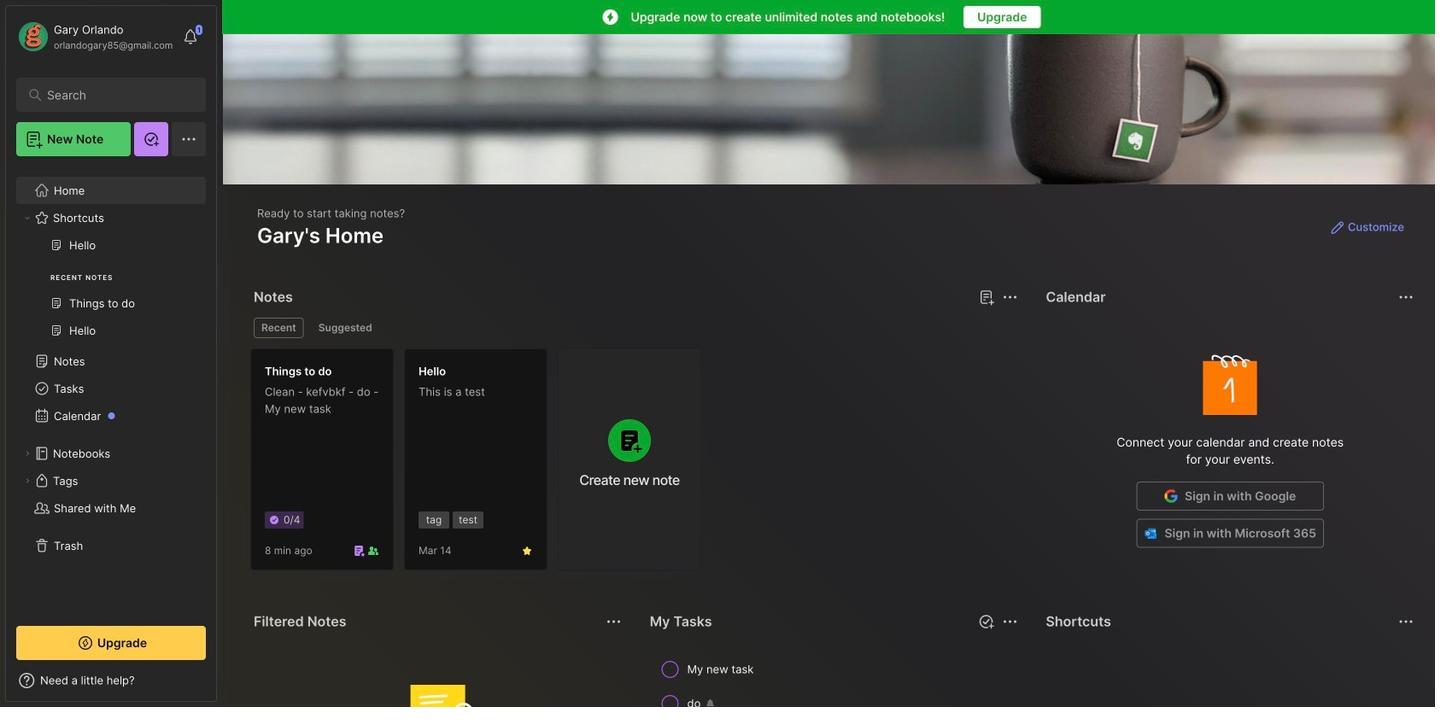 Task type: vqa. For each thing, say whether or not it's contained in the screenshot.
second thumbnail from left
no



Task type: describe. For each thing, give the bounding box(es) containing it.
1 vertical spatial row group
[[647, 653, 1023, 708]]

1 horizontal spatial more actions image
[[1000, 287, 1021, 308]]

0 horizontal spatial more actions image
[[604, 612, 624, 632]]

none search field inside main "element"
[[47, 85, 183, 105]]

main element
[[0, 0, 222, 708]]

Account field
[[16, 20, 173, 54]]

2 horizontal spatial more actions image
[[1396, 612, 1417, 632]]

expand notebooks image
[[22, 449, 32, 459]]

tree inside main "element"
[[6, 167, 216, 611]]



Task type: locate. For each thing, give the bounding box(es) containing it.
tab list
[[254, 318, 1016, 338]]

1 tab from the left
[[254, 318, 304, 338]]

expand tags image
[[22, 476, 32, 486]]

group inside main "element"
[[16, 232, 205, 355]]

More actions field
[[998, 285, 1022, 309], [1395, 285, 1419, 309], [602, 610, 626, 634], [1395, 610, 1419, 634]]

2 tab from the left
[[311, 318, 380, 338]]

None search field
[[47, 85, 183, 105]]

0 horizontal spatial tab
[[254, 318, 304, 338]]

WHAT'S NEW field
[[6, 667, 216, 695]]

row group
[[250, 349, 712, 581], [647, 653, 1023, 708]]

1 horizontal spatial tab
[[311, 318, 380, 338]]

click to collapse image
[[216, 676, 229, 696]]

grid grid
[[1043, 643, 1419, 708]]

0 vertical spatial row group
[[250, 349, 712, 581]]

tab
[[254, 318, 304, 338], [311, 318, 380, 338]]

Search text field
[[47, 87, 183, 103]]

more actions image
[[1396, 287, 1417, 308]]

tree
[[6, 167, 216, 611]]

new task image
[[978, 614, 995, 631]]

more actions image
[[1000, 287, 1021, 308], [604, 612, 624, 632], [1396, 612, 1417, 632]]

group
[[16, 232, 205, 355]]



